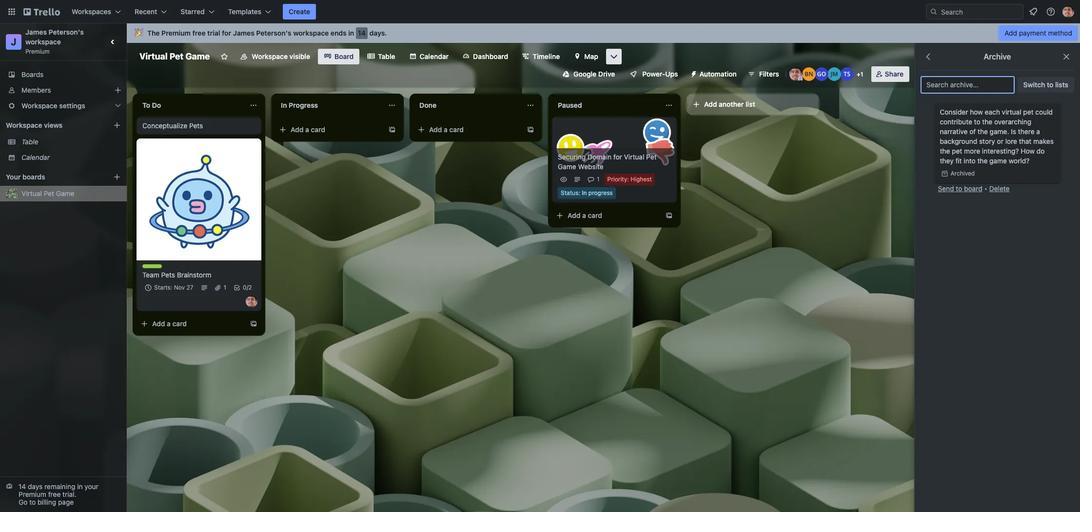 Task type: describe. For each thing, give the bounding box(es) containing it.
james peterson's workspace link
[[25, 28, 86, 46]]

for inside securing domain for virtual pet game website
[[614, 153, 623, 161]]

open information menu image
[[1047, 7, 1056, 17]]

boards link
[[0, 67, 127, 82]]

virtual
[[1003, 108, 1022, 116]]

virtual inside securing domain for virtual pet game website
[[624, 153, 645, 161]]

starts: nov 27
[[154, 284, 193, 291]]

1 vertical spatial table
[[21, 138, 38, 146]]

done
[[420, 101, 437, 109]]

website
[[578, 162, 604, 171]]

primary element
[[0, 0, 1081, 23]]

automation button
[[686, 66, 743, 82]]

team task team pets brainstorm
[[142, 264, 211, 279]]

the up they
[[941, 147, 951, 155]]

trial
[[207, 29, 220, 37]]

create from template… image
[[527, 126, 535, 134]]

consider how each virtual pet could contribute to the overarching narrative of the game. is there a background story or lore that makes the pet more interesting? how do they fit into the game world?
[[941, 108, 1054, 165]]

gary orlando (garyorlando) image
[[815, 67, 829, 81]]

starred
[[181, 7, 205, 16]]

domain
[[588, 153, 612, 161]]

team pets brainstorm link
[[142, 270, 256, 280]]

card for paused
[[588, 211, 603, 220]]

billing
[[38, 498, 56, 506]]

background
[[941, 137, 978, 145]]

1 horizontal spatial calendar link
[[403, 49, 455, 64]]

2
[[249, 284, 252, 291]]

to
[[142, 101, 150, 109]]

2 vertical spatial pet
[[44, 189, 54, 198]]

status : in progress
[[561, 189, 613, 197]]

•
[[985, 184, 988, 193]]

laugh image
[[640, 115, 675, 150]]

go to billing page link
[[19, 498, 74, 506]]

create from template… image for in progress
[[388, 126, 396, 134]]

delete
[[990, 184, 1010, 193]]

add a card button for done
[[414, 122, 523, 138]]

in inside 14 days remaining in your premium free trial. go to billing page
[[77, 483, 83, 491]]

board link
[[318, 49, 360, 64]]

free inside banner
[[193, 29, 206, 37]]

add inside button
[[705, 100, 718, 108]]

securing domain for virtual pet game website link
[[558, 152, 671, 172]]

nov
[[174, 284, 185, 291]]

jeremy miller (jeremymiller198) image
[[828, 67, 842, 81]]

send to board link
[[939, 184, 983, 193]]

workspaces button
[[66, 4, 127, 20]]

there
[[1019, 127, 1035, 136]]

interesting?
[[983, 147, 1020, 155]]

filters button
[[745, 66, 783, 82]]

add a card for to do
[[152, 320, 187, 328]]

🎉
[[135, 29, 143, 37]]

pet inside the board name text box
[[170, 51, 184, 61]]

create from template… image for to do
[[250, 320, 258, 328]]

drive
[[599, 70, 615, 78]]

1 horizontal spatial calendar
[[420, 52, 449, 61]]

a inside consider how each virtual pet could contribute to the overarching narrative of the game. is there a background story or lore that makes the pet more interesting? how do they fit into the game world?
[[1037, 127, 1041, 136]]

color: bold lime, title: "team task" element
[[142, 264, 172, 272]]

google drive icon image
[[563, 71, 570, 78]]

that
[[1020, 137, 1032, 145]]

your
[[6, 173, 21, 181]]

to do
[[142, 101, 161, 109]]

conceptualize pets
[[142, 121, 203, 130]]

ends
[[331, 29, 347, 37]]

list
[[746, 100, 756, 108]]

workspace settings
[[21, 101, 85, 110]]

views
[[44, 121, 62, 129]]

share
[[885, 70, 904, 78]]

securing
[[558, 153, 586, 161]]

1 team from the top
[[142, 264, 158, 272]]

ben nelson (bennelson96) image
[[803, 67, 816, 81]]

workspace for workspace settings
[[21, 101, 57, 110]]

1 vertical spatial pet
[[953, 147, 963, 155]]

power-ups
[[643, 70, 679, 78]]

add board image
[[113, 173, 121, 181]]

sm image
[[941, 169, 950, 179]]

securing domain for virtual pet game website
[[558, 153, 657, 171]]

0 vertical spatial premium
[[162, 29, 191, 37]]

or
[[998, 137, 1004, 145]]

: for priority
[[628, 176, 629, 183]]

2 vertical spatial virtual
[[21, 189, 42, 198]]

page
[[58, 498, 74, 506]]

workspace for workspace visible
[[252, 52, 288, 61]]

to inside switch to lists link
[[1048, 81, 1054, 89]]

add for done
[[429, 125, 442, 134]]

pets inside team task team pets brainstorm
[[161, 271, 175, 279]]

1 vertical spatial in
[[582, 189, 587, 197]]

14 inside banner
[[358, 29, 366, 37]]

recent
[[135, 7, 157, 16]]

back to home image
[[23, 4, 60, 20]]

0 vertical spatial 1
[[861, 71, 864, 78]]

story
[[980, 137, 996, 145]]

virtual inside the board name text box
[[140, 51, 168, 61]]

workspace visible button
[[234, 49, 316, 64]]

+
[[857, 71, 861, 78]]

makes
[[1034, 137, 1054, 145]]

templates
[[228, 7, 262, 16]]

boards
[[21, 70, 44, 79]]

create
[[289, 7, 310, 16]]

1 horizontal spatial 1
[[597, 176, 600, 183]]

pet inside securing domain for virtual pet game website
[[647, 153, 657, 161]]

14 inside 14 days remaining in your premium free trial. go to billing page
[[19, 483, 26, 491]]

a for in progress
[[306, 125, 309, 134]]

workspace for workspace views
[[6, 121, 42, 129]]

members link
[[0, 82, 127, 98]]

to right send
[[957, 184, 963, 193]]

your boards with 1 items element
[[6, 171, 99, 183]]

archive
[[984, 52, 1012, 61]]

a for done
[[444, 125, 448, 134]]

send
[[939, 184, 955, 193]]

banner containing 🎉
[[127, 23, 1081, 43]]

Search field
[[938, 4, 1024, 19]]

lore
[[1006, 137, 1018, 145]]

james peterson's workspace premium
[[25, 28, 86, 55]]

days
[[28, 483, 43, 491]]

dashboard
[[473, 52, 509, 61]]

1 vertical spatial calendar
[[21, 153, 50, 162]]

trial.
[[63, 490, 76, 499]]

priority : highest
[[608, 176, 652, 183]]

consider
[[941, 108, 969, 116]]

of
[[970, 127, 976, 136]]

james inside james peterson's workspace premium
[[25, 28, 47, 36]]

your
[[85, 483, 98, 491]]

0 horizontal spatial james peterson (jamespeterson93) image
[[246, 296, 258, 307]]

switch
[[1024, 81, 1046, 89]]

workspace visible
[[252, 52, 310, 61]]

timeline link
[[516, 49, 566, 64]]

archived
[[951, 170, 976, 177]]

google drive
[[574, 70, 615, 78]]

conceptualize
[[142, 121, 187, 130]]

narrative
[[941, 127, 968, 136]]

conceptualize pets link
[[142, 121, 256, 131]]

to inside consider how each virtual pet could contribute to the overarching narrative of the game. is there a background story or lore that makes the pet more interesting? how do they fit into the game world?
[[975, 118, 981, 126]]

game inside securing domain for virtual pet game website
[[558, 162, 577, 171]]

settings
[[59, 101, 85, 110]]



Task type: vqa. For each thing, say whether or not it's contained in the screenshot.
middle Aladin
no



Task type: locate. For each thing, give the bounding box(es) containing it.
0 horizontal spatial peterson's
[[49, 28, 84, 36]]

1 horizontal spatial for
[[614, 153, 623, 161]]

payment
[[1020, 29, 1047, 37]]

To Do text field
[[137, 98, 244, 113]]

free inside 14 days remaining in your premium free trial. go to billing page
[[48, 490, 61, 499]]

0 horizontal spatial calendar link
[[21, 153, 121, 162]]

table link down views
[[21, 137, 121, 147]]

do
[[152, 101, 161, 109]]

a
[[306, 125, 309, 134], [444, 125, 448, 134], [1037, 127, 1041, 136], [583, 211, 586, 220], [167, 320, 171, 328]]

do
[[1037, 147, 1045, 155]]

virtual down the
[[140, 51, 168, 61]]

Search archive… text field
[[921, 76, 1015, 94]]

1 horizontal spatial create from template… image
[[388, 126, 396, 134]]

1 horizontal spatial :
[[628, 176, 629, 183]]

add left payment
[[1005, 29, 1018, 37]]

add
[[1005, 29, 1018, 37], [705, 100, 718, 108], [291, 125, 304, 134], [429, 125, 442, 134], [568, 211, 581, 220], [152, 320, 165, 328]]

0 / 2
[[243, 284, 252, 291]]

templates button
[[222, 4, 277, 20]]

method
[[1049, 29, 1073, 37]]

add for in progress
[[291, 125, 304, 134]]

virtual down boards
[[21, 189, 42, 198]]

boards
[[22, 173, 45, 181]]

2 horizontal spatial pet
[[647, 153, 657, 161]]

each
[[985, 108, 1001, 116]]

1 vertical spatial james peterson (jamespeterson93) image
[[790, 67, 803, 81]]

into
[[964, 157, 976, 165]]

1 vertical spatial table link
[[21, 137, 121, 147]]

2 vertical spatial james peterson (jamespeterson93) image
[[246, 296, 258, 307]]

james peterson (jamespeterson93) image right open information menu icon in the right of the page
[[1063, 6, 1075, 18]]

add down done
[[429, 125, 442, 134]]

add down status
[[568, 211, 581, 220]]

game inside the board name text box
[[186, 51, 210, 61]]

peterson's inside banner
[[256, 29, 292, 37]]

0 vertical spatial calendar link
[[403, 49, 455, 64]]

0 horizontal spatial pets
[[161, 271, 175, 279]]

in inside text box
[[281, 101, 287, 109]]

1 vertical spatial for
[[614, 153, 623, 161]]

game left star or unstar board icon
[[186, 51, 210, 61]]

ups
[[666, 70, 679, 78]]

pets up starts:
[[161, 271, 175, 279]]

add a card
[[291, 125, 325, 134], [429, 125, 464, 134], [568, 211, 603, 220], [152, 320, 187, 328]]

0 horizontal spatial pet
[[953, 147, 963, 155]]

1 vertical spatial workspace
[[21, 101, 57, 110]]

j
[[11, 36, 16, 47]]

0
[[243, 284, 247, 291]]

add a card button for paused
[[552, 208, 662, 223]]

0 vertical spatial james peterson (jamespeterson93) image
[[1063, 6, 1075, 18]]

1 vertical spatial virtual
[[624, 153, 645, 161]]

Done text field
[[414, 98, 521, 113]]

1 horizontal spatial pet
[[170, 51, 184, 61]]

2 vertical spatial create from template… image
[[250, 320, 258, 328]]

board
[[335, 52, 354, 61]]

1 horizontal spatial virtual pet game
[[140, 51, 210, 61]]

james peterson (jamespeterson93) image down 2
[[246, 296, 258, 307]]

a for to do
[[167, 320, 171, 328]]

1 horizontal spatial virtual
[[140, 51, 168, 61]]

for right trial
[[222, 29, 231, 37]]

to left lists
[[1048, 81, 1054, 89]]

1 horizontal spatial workspace
[[293, 29, 329, 37]]

tara schultz (taraschultz7) image
[[841, 67, 854, 81]]

to
[[1048, 81, 1054, 89], [975, 118, 981, 126], [957, 184, 963, 193], [29, 498, 36, 506]]

virtual
[[140, 51, 168, 61], [624, 153, 645, 161], [21, 189, 42, 198]]

lists
[[1056, 81, 1069, 89]]

1 vertical spatial virtual pet game
[[21, 189, 74, 198]]

2 horizontal spatial 1
[[861, 71, 864, 78]]

0 vertical spatial create from template… image
[[388, 126, 396, 134]]

0 vertical spatial for
[[222, 29, 231, 37]]

workspace
[[293, 29, 329, 37], [25, 38, 61, 46]]

add a card button down done text field
[[414, 122, 523, 138]]

2 vertical spatial game
[[56, 189, 74, 198]]

create from template… image
[[388, 126, 396, 134], [666, 212, 673, 220], [250, 320, 258, 328]]

star or unstar board image
[[221, 53, 229, 61]]

card for to do
[[173, 320, 187, 328]]

2 horizontal spatial james peterson (jamespeterson93) image
[[1063, 6, 1075, 18]]

workspace left views
[[6, 121, 42, 129]]

0 vertical spatial virtual
[[140, 51, 168, 61]]

virtual pet game link
[[21, 189, 121, 199]]

2 horizontal spatial game
[[558, 162, 577, 171]]

add for paused
[[568, 211, 581, 220]]

1 vertical spatial game
[[558, 162, 577, 171]]

1 vertical spatial in
[[77, 483, 83, 491]]

card down nov
[[173, 320, 187, 328]]

add down starts:
[[152, 320, 165, 328]]

2 vertical spatial workspace
[[6, 121, 42, 129]]

task
[[159, 264, 172, 272]]

2 vertical spatial 1
[[224, 284, 226, 291]]

1 horizontal spatial in
[[582, 189, 587, 197]]

27
[[187, 284, 193, 291]]

add a card down status : in progress at the top of the page
[[568, 211, 603, 220]]

peterson's inside james peterson's workspace premium
[[49, 28, 84, 36]]

in left progress
[[281, 101, 287, 109]]

go
[[19, 498, 28, 506]]

search image
[[931, 8, 938, 16]]

james peterson (jamespeterson93) image left gary orlando (garyorlando) image
[[790, 67, 803, 81]]

table down "workspace views"
[[21, 138, 38, 146]]

game
[[990, 157, 1008, 165]]

0 horizontal spatial 14
[[19, 483, 26, 491]]

the
[[983, 118, 993, 126], [978, 127, 989, 136], [941, 147, 951, 155], [978, 157, 988, 165]]

in progress
[[281, 101, 318, 109]]

1 vertical spatial 1
[[597, 176, 600, 183]]

add a card down done
[[429, 125, 464, 134]]

to inside 14 days remaining in your premium free trial. go to billing page
[[29, 498, 36, 506]]

james down templates
[[233, 29, 255, 37]]

table link down days.
[[362, 49, 401, 64]]

workspace down create button at the top of page
[[293, 29, 329, 37]]

1 horizontal spatial pets
[[189, 121, 203, 130]]

14 left days.
[[358, 29, 366, 37]]

power-
[[643, 70, 666, 78]]

0 vertical spatial pets
[[189, 121, 203, 130]]

workspace down members
[[21, 101, 57, 110]]

board
[[965, 184, 983, 193]]

0 vertical spatial table
[[378, 52, 396, 61]]

banner
[[127, 23, 1081, 43]]

calendar link up your boards with 1 items element
[[21, 153, 121, 162]]

paused
[[558, 101, 582, 109]]

premium inside 14 days remaining in your premium free trial. go to billing page
[[19, 490, 46, 499]]

virtual pet game down the
[[140, 51, 210, 61]]

1 horizontal spatial pet
[[1024, 108, 1034, 116]]

1 vertical spatial create from template… image
[[666, 212, 673, 220]]

add a card for paused
[[568, 211, 603, 220]]

0 vertical spatial free
[[193, 29, 206, 37]]

a for paused
[[583, 211, 586, 220]]

a down done text field
[[444, 125, 448, 134]]

1 right tara schultz (taraschultz7) image
[[861, 71, 864, 78]]

in left your
[[77, 483, 83, 491]]

1 horizontal spatial 14
[[358, 29, 366, 37]]

another
[[719, 100, 744, 108]]

automation
[[700, 70, 737, 78]]

calendar link
[[403, 49, 455, 64], [21, 153, 121, 162]]

the right of
[[978, 127, 989, 136]]

add a card down progress
[[291, 125, 325, 134]]

virtual pet game down your boards with 1 items element
[[21, 189, 74, 198]]

1
[[861, 71, 864, 78], [597, 176, 600, 183], [224, 284, 226, 291]]

Paused text field
[[552, 98, 660, 113]]

card
[[311, 125, 325, 134], [450, 125, 464, 134], [588, 211, 603, 220], [173, 320, 187, 328]]

0 horizontal spatial table link
[[21, 137, 121, 147]]

0 horizontal spatial free
[[48, 490, 61, 499]]

1 vertical spatial pet
[[647, 153, 657, 161]]

a down 'starts: nov 27'
[[167, 320, 171, 328]]

game inside the virtual pet game link
[[56, 189, 74, 198]]

card down the progress
[[588, 211, 603, 220]]

14 left days at the bottom of the page
[[19, 483, 26, 491]]

for
[[222, 29, 231, 37], [614, 153, 623, 161]]

0 horizontal spatial in
[[77, 483, 83, 491]]

add for to do
[[152, 320, 165, 328]]

a up makes
[[1037, 127, 1041, 136]]

0 vertical spatial :
[[628, 176, 629, 183]]

add inside banner
[[1005, 29, 1018, 37]]

create button
[[283, 4, 316, 20]]

workspace right j
[[25, 38, 61, 46]]

workspace inside popup button
[[21, 101, 57, 110]]

0 horizontal spatial james
[[25, 28, 47, 36]]

0 horizontal spatial game
[[56, 189, 74, 198]]

add a card button for in progress
[[275, 122, 384, 138]]

starred button
[[175, 4, 220, 20]]

workspace down 🎉 the premium free trial for james peterson's workspace ends in 14 days.
[[252, 52, 288, 61]]

game down your boards with 1 items element
[[56, 189, 74, 198]]

: left the progress
[[579, 189, 581, 197]]

the
[[147, 29, 160, 37]]

workspace inside james peterson's workspace premium
[[25, 38, 61, 46]]

the down each
[[983, 118, 993, 126]]

Board name text field
[[135, 49, 215, 64]]

1 horizontal spatial james peterson (jamespeterson93) image
[[790, 67, 803, 81]]

workspace inside button
[[252, 52, 288, 61]]

0 horizontal spatial for
[[222, 29, 231, 37]]

0 horizontal spatial virtual
[[21, 189, 42, 198]]

google
[[574, 70, 597, 78]]

virtual pet game
[[140, 51, 210, 61], [21, 189, 74, 198]]

james down "back to home" image
[[25, 28, 47, 36]]

add down 'in progress' on the top left
[[291, 125, 304, 134]]

0 horizontal spatial in
[[281, 101, 287, 109]]

0 vertical spatial pet
[[1024, 108, 1034, 116]]

pet down 'background'
[[953, 147, 963, 155]]

0 vertical spatial in
[[281, 101, 287, 109]]

sm image
[[686, 66, 700, 80]]

table down days.
[[378, 52, 396, 61]]

0 horizontal spatial create from template… image
[[250, 320, 258, 328]]

1 up the progress
[[597, 176, 600, 183]]

team left task
[[142, 264, 158, 272]]

game down securing
[[558, 162, 577, 171]]

a down status : in progress at the top of the page
[[583, 211, 586, 220]]

pet left could
[[1024, 108, 1034, 116]]

0 horizontal spatial table
[[21, 138, 38, 146]]

create from template… image for paused
[[666, 212, 673, 220]]

0 horizontal spatial 1
[[224, 284, 226, 291]]

your boards
[[6, 173, 45, 181]]

table
[[378, 52, 396, 61], [21, 138, 38, 146]]

in right ends
[[349, 29, 354, 37]]

add another list
[[705, 100, 756, 108]]

add a card button down the in progress text box
[[275, 122, 384, 138]]

how
[[1021, 147, 1035, 155]]

calendar link up done
[[403, 49, 455, 64]]

1 vertical spatial free
[[48, 490, 61, 499]]

peterson's up workspace visible button
[[256, 29, 292, 37]]

0 vertical spatial pet
[[170, 51, 184, 61]]

highest
[[631, 176, 652, 183]]

in
[[349, 29, 354, 37], [77, 483, 83, 491]]

to right go
[[29, 498, 36, 506]]

0 horizontal spatial :
[[579, 189, 581, 197]]

1 horizontal spatial james
[[233, 29, 255, 37]]

status
[[561, 189, 579, 197]]

how
[[971, 108, 984, 116]]

add a card for done
[[429, 125, 464, 134]]

0 horizontal spatial pet
[[44, 189, 54, 198]]

card down the in progress text box
[[311, 125, 325, 134]]

2 vertical spatial premium
[[19, 490, 46, 499]]

card for done
[[450, 125, 464, 134]]

remaining
[[44, 483, 75, 491]]

virtual pet game inside the board name text box
[[140, 51, 210, 61]]

in inside banner
[[349, 29, 354, 37]]

0 vertical spatial workspace
[[252, 52, 288, 61]]

add a card down 'starts: nov 27'
[[152, 320, 187, 328]]

this member is an admin of this board. image
[[799, 77, 803, 81]]

a down progress
[[306, 125, 309, 134]]

world?
[[1009, 157, 1030, 165]]

0 vertical spatial workspace
[[293, 29, 329, 37]]

0 horizontal spatial workspace
[[25, 38, 61, 46]]

peterson's down "back to home" image
[[49, 28, 84, 36]]

: left highest
[[628, 176, 629, 183]]

add left another
[[705, 100, 718, 108]]

premium inside james peterson's workspace premium
[[25, 48, 50, 55]]

1 left 0
[[224, 284, 226, 291]]

add a card button down the progress
[[552, 208, 662, 223]]

james inside banner
[[233, 29, 255, 37]]

they
[[941, 157, 954, 165]]

timeline
[[533, 52, 560, 61]]

to down how
[[975, 118, 981, 126]]

1 horizontal spatial peterson's
[[256, 29, 292, 37]]

progress
[[589, 189, 613, 197]]

for right domain
[[614, 153, 623, 161]]

brainstorm
[[177, 271, 211, 279]]

card for in progress
[[311, 125, 325, 134]]

power-ups button
[[623, 66, 684, 82]]

: for status
[[579, 189, 581, 197]]

the right into
[[978, 157, 988, 165]]

add a card for in progress
[[291, 125, 325, 134]]

team up starts:
[[142, 271, 159, 279]]

1 horizontal spatial in
[[349, 29, 354, 37]]

2 horizontal spatial virtual
[[624, 153, 645, 161]]

workspace navigation collapse icon image
[[106, 35, 120, 49]]

1 vertical spatial workspace
[[25, 38, 61, 46]]

virtual up the priority : highest
[[624, 153, 645, 161]]

james peterson (jamespeterson93) image
[[1063, 6, 1075, 18], [790, 67, 803, 81], [246, 296, 258, 307]]

1 vertical spatial :
[[579, 189, 581, 197]]

priority
[[608, 176, 628, 183]]

fit
[[956, 157, 963, 165]]

workspace
[[252, 52, 288, 61], [21, 101, 57, 110], [6, 121, 42, 129]]

1 horizontal spatial table
[[378, 52, 396, 61]]

map
[[585, 52, 599, 61]]

1 vertical spatial 14
[[19, 483, 26, 491]]

14 days remaining in your premium free trial. go to billing page
[[19, 483, 98, 506]]

In Progress text field
[[275, 98, 383, 113]]

customize views image
[[609, 52, 619, 61]]

j link
[[6, 34, 21, 50]]

workspaces
[[72, 7, 111, 16]]

pets down the to do text field
[[189, 121, 203, 130]]

1 horizontal spatial game
[[186, 51, 210, 61]]

0 notifications image
[[1028, 6, 1040, 18]]

add a card button down 27
[[137, 316, 246, 332]]

add another list button
[[687, 94, 820, 115]]

2 horizontal spatial create from template… image
[[666, 212, 673, 220]]

delete link
[[990, 184, 1010, 193]]

0 vertical spatial calendar
[[420, 52, 449, 61]]

1 horizontal spatial free
[[193, 29, 206, 37]]

0 vertical spatial 14
[[358, 29, 366, 37]]

2 team from the top
[[142, 271, 159, 279]]

1 vertical spatial calendar link
[[21, 153, 121, 162]]

0 vertical spatial game
[[186, 51, 210, 61]]

confetti image
[[135, 29, 143, 37]]

add a card button for to do
[[137, 316, 246, 332]]

1 vertical spatial premium
[[25, 48, 50, 55]]

card down done text field
[[450, 125, 464, 134]]

0 vertical spatial virtual pet game
[[140, 51, 210, 61]]

progress
[[289, 101, 318, 109]]

james
[[25, 28, 47, 36], [233, 29, 255, 37]]

create a view image
[[113, 121, 121, 129]]

1 horizontal spatial table link
[[362, 49, 401, 64]]

send to board • delete
[[939, 184, 1010, 193]]

0 horizontal spatial calendar
[[21, 153, 50, 162]]

0 vertical spatial in
[[349, 29, 354, 37]]

0 vertical spatial table link
[[362, 49, 401, 64]]

in right status
[[582, 189, 587, 197]]



